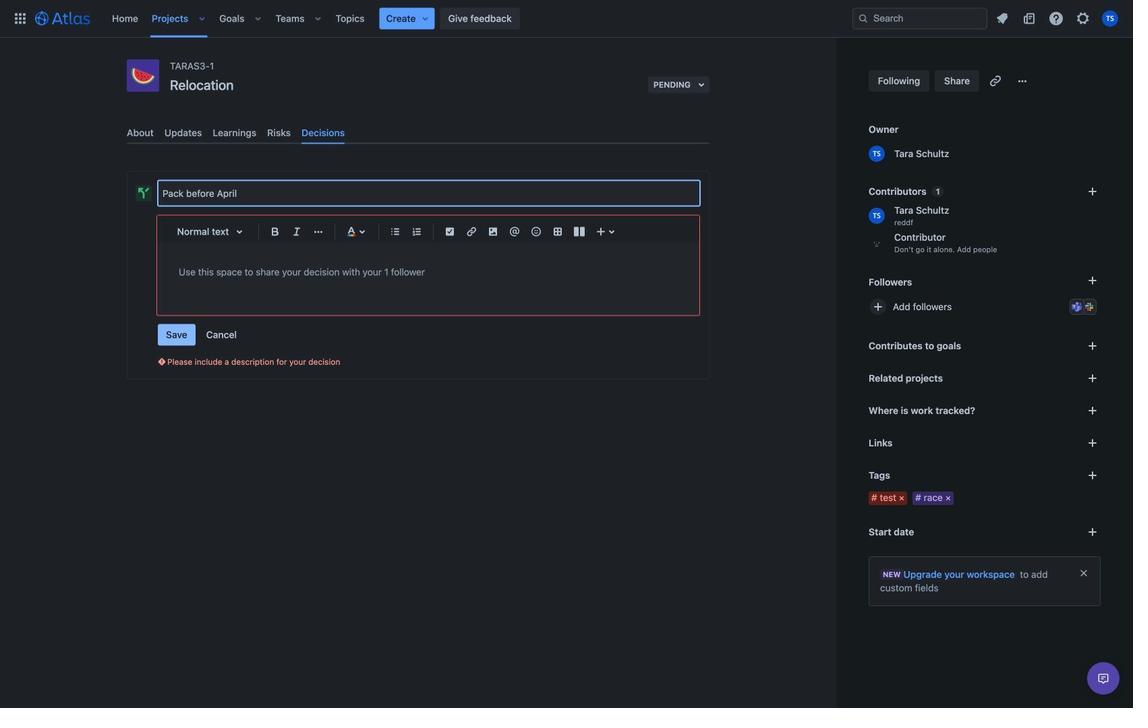 Task type: vqa. For each thing, say whether or not it's contained in the screenshot.
"Add Image, Video, Or File"
yes



Task type: locate. For each thing, give the bounding box(es) containing it.
tab list
[[121, 122, 715, 144]]

Search field
[[853, 8, 988, 29]]

add tag image
[[1085, 468, 1102, 484]]

add link image
[[1085, 435, 1102, 452]]

set start date image
[[1085, 524, 1102, 541]]

switch to... image
[[12, 10, 28, 27]]

None search field
[[853, 8, 988, 29]]

1 close tag image from the left
[[897, 493, 908, 504]]

italic ⌘i image
[[289, 224, 305, 240]]

group
[[158, 324, 245, 346]]

close banner image
[[1079, 568, 1090, 579]]

0 horizontal spatial close tag image
[[897, 493, 908, 504]]

bold ⌘b image
[[267, 224, 283, 240]]

notifications image
[[995, 10, 1011, 27]]

error image
[[157, 357, 167, 368]]

add a follower image
[[1085, 273, 1102, 289]]

numbered list ⌘⇧7 image
[[409, 224, 425, 240]]

1 horizontal spatial close tag image
[[944, 493, 954, 504]]

msteams logo showing  channels are connected to this project image
[[1073, 302, 1083, 313]]

What's the summary of your decision? text field
[[159, 181, 700, 206]]

add related project image
[[1085, 371, 1102, 387]]

slack logo showing nan channels are connected to this project image
[[1085, 302, 1096, 313]]

add work tracking links image
[[1085, 403, 1102, 419]]

2 close tag image from the left
[[944, 493, 954, 504]]

table ⇧⌥t image
[[550, 224, 566, 240]]

add goals image
[[1085, 338, 1102, 354]]

banner
[[0, 0, 1134, 38]]

close tag image
[[897, 493, 908, 504], [944, 493, 954, 504]]

search image
[[859, 13, 869, 24]]



Task type: describe. For each thing, give the bounding box(es) containing it.
settings image
[[1076, 10, 1092, 27]]

Main content area, start typing to enter text. text field
[[179, 264, 678, 281]]

more formatting image
[[310, 224, 327, 240]]

layouts image
[[572, 224, 588, 240]]

help image
[[1049, 10, 1065, 27]]

text formatting group
[[265, 221, 329, 243]]

mention @ image
[[507, 224, 523, 240]]

open intercom messenger image
[[1096, 671, 1112, 687]]

link ⌘k image
[[464, 224, 480, 240]]

top element
[[8, 0, 853, 37]]

add follower image
[[871, 299, 887, 315]]

account image
[[1103, 10, 1119, 27]]

add team or contributors image
[[1085, 184, 1102, 200]]

action item [] image
[[442, 224, 458, 240]]

list formating group
[[385, 221, 428, 243]]

emoji : image
[[529, 224, 545, 240]]

add image, video, or file image
[[485, 224, 502, 240]]

bullet list ⌘⇧8 image
[[387, 224, 404, 240]]

decision icon image
[[138, 188, 149, 199]]



